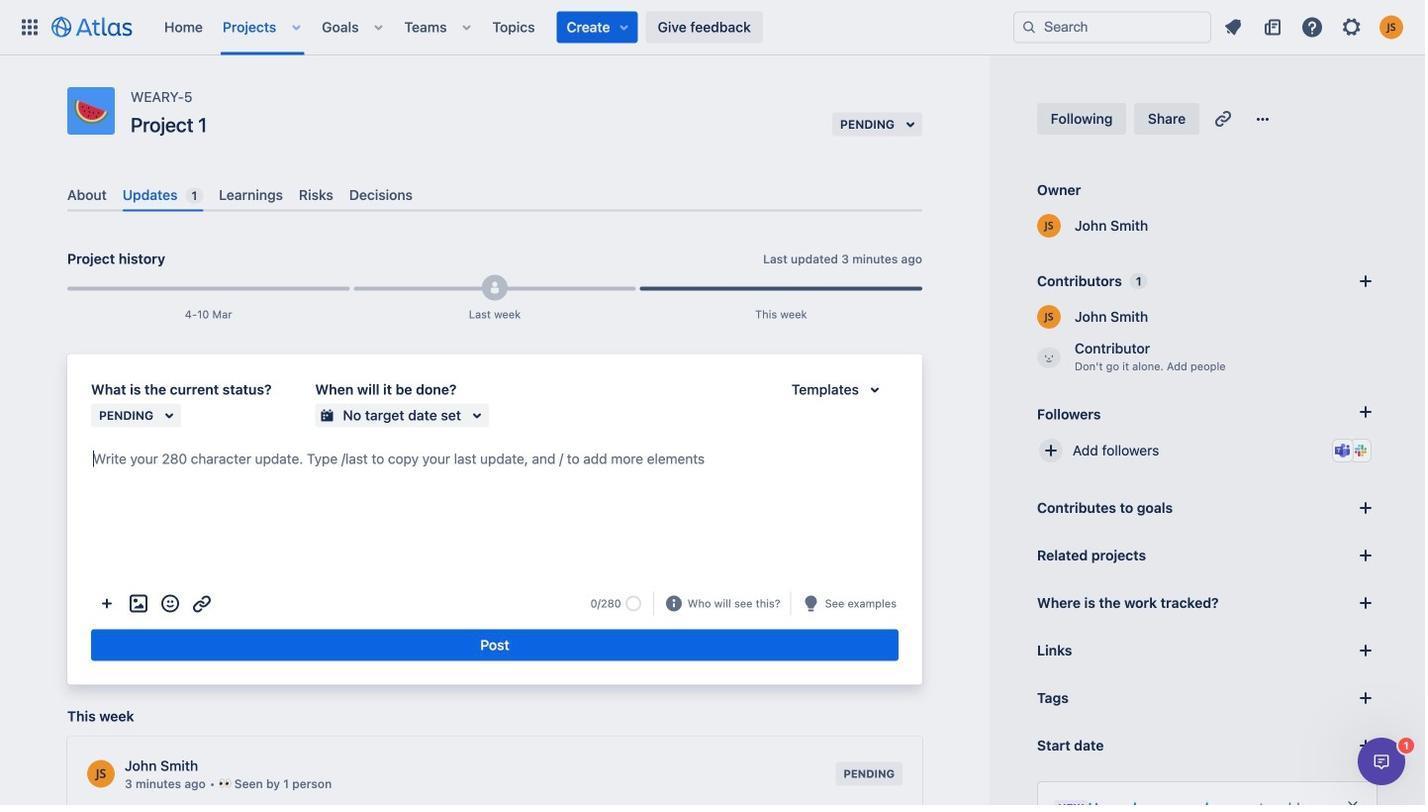Task type: describe. For each thing, give the bounding box(es) containing it.
slack logo showing nan channels are connected to this project image
[[1354, 443, 1369, 458]]

msteams logo showing  channels are connected to this project image
[[1336, 443, 1352, 458]]

insert link image
[[190, 592, 214, 616]]

add a follower image
[[1355, 400, 1378, 424]]

Main content area, start typing to enter text. text field
[[91, 447, 899, 478]]

add follower image
[[1040, 439, 1063, 462]]



Task type: locate. For each thing, give the bounding box(es) containing it.
banner
[[0, 0, 1426, 55]]

None search field
[[1014, 11, 1212, 43]]

search image
[[1022, 19, 1038, 35]]

insert emoji image
[[158, 592, 182, 616]]

add files, videos, or images image
[[127, 592, 151, 616]]

tab list
[[59, 179, 931, 212]]

more actions image
[[95, 592, 119, 616]]

top element
[[12, 0, 1014, 55]]

added new contributor image
[[487, 280, 503, 296]]

Search field
[[1014, 11, 1212, 43]]

close banner image
[[1346, 798, 1362, 805]]

dialog
[[1359, 738, 1406, 785]]

help image
[[1301, 15, 1325, 39]]



Task type: vqa. For each thing, say whether or not it's contained in the screenshot.
work
no



